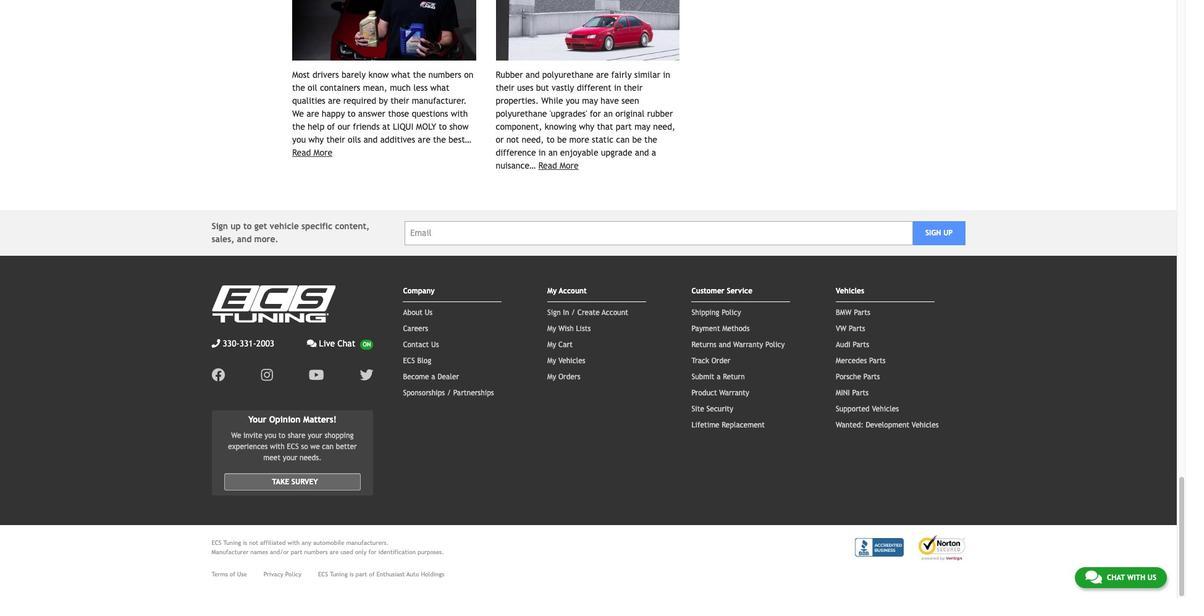 Task type: vqa. For each thing, say whether or not it's contained in the screenshot.
us to the middle
yes



Task type: locate. For each thing, give the bounding box(es) containing it.
we
[[292, 109, 304, 119], [231, 431, 241, 440]]

0 vertical spatial for
[[590, 109, 601, 119]]

the up less
[[413, 70, 426, 80]]

sales,
[[212, 234, 234, 244]]

2 horizontal spatial of
[[369, 571, 375, 578]]

in down fairly
[[614, 83, 622, 93]]

0 vertical spatial not
[[507, 135, 519, 145]]

0 horizontal spatial part
[[291, 549, 302, 556]]

0 horizontal spatial be
[[558, 135, 567, 145]]

1 my from the top
[[548, 287, 557, 296]]

we inside "most drivers barely know what the numbers on the oil containers mean, much less what qualities are required by their manufacturer. we are happy to answer those questions with the help of our friends at liqui moly to show you why their oils and additives are the best… read more"
[[292, 109, 304, 119]]

2 vertical spatial policy
[[285, 571, 302, 578]]

content,
[[335, 221, 370, 231]]

an up read more
[[549, 148, 558, 158]]

our
[[338, 122, 350, 132]]

0 vertical spatial us
[[425, 309, 433, 317]]

/ right in
[[572, 309, 576, 317]]

and
[[526, 70, 540, 80], [364, 135, 378, 145], [635, 148, 649, 158], [237, 234, 252, 244], [719, 341, 731, 349]]

to inside the we invite you to share your shopping experiences with ecs so we can better meet your needs.
[[279, 431, 286, 440]]

part down any in the left bottom of the page
[[291, 549, 302, 556]]

vastly
[[552, 83, 575, 93]]

my down my cart link
[[548, 357, 557, 365]]

take survey button
[[224, 473, 361, 491]]

up inside button
[[944, 229, 953, 237]]

is up manufacturer
[[243, 540, 247, 546]]

you up 'upgrades'
[[566, 96, 580, 106]]

1 horizontal spatial not
[[507, 135, 519, 145]]

us right comments image
[[1148, 574, 1157, 582]]

can up the upgrade
[[616, 135, 630, 145]]

0 horizontal spatial tuning
[[223, 540, 241, 546]]

but
[[536, 83, 549, 93]]

0 horizontal spatial read more link
[[292, 148, 333, 158]]

parts for mercedes parts
[[870, 357, 886, 365]]

5 my from the top
[[548, 373, 557, 382]]

may
[[582, 96, 598, 106], [635, 122, 651, 132]]

rubber and polyurethane are fairly similar in their uses but vastly different in their properties. while you may have seen polyurethane 'upgrades' for an original rubber component, knowing why that part may need, or not need, to be more static can be the difference in an enjoyable upgrade and a nuisance…
[[496, 70, 676, 171]]

partnerships
[[454, 389, 494, 398]]

parts up mercedes parts link
[[853, 341, 870, 349]]

0 horizontal spatial an
[[549, 148, 558, 158]]

may down original
[[635, 122, 651, 132]]

0 vertical spatial why
[[579, 122, 595, 132]]

read more link for most drivers barely know what the numbers on the oil containers mean, much less what qualities are required by their manufacturer. we are happy to answer those questions with the help of our friends at liqui moly to show you why their oils and additives are the best…
[[292, 148, 333, 158]]

you inside the we invite you to share your shopping experiences with ecs so we can better meet your needs.
[[265, 431, 276, 440]]

1 horizontal spatial for
[[590, 109, 601, 119]]

happy
[[322, 109, 345, 119]]

read more link for rubber and polyurethane are fairly similar in their uses but vastly different in their properties. while you may have seen polyurethane 'upgrades' for an original rubber component, knowing why that part may need, or not need, to be more static can be the difference in an enjoyable upgrade and a nuisance…
[[539, 161, 579, 171]]

0 horizontal spatial may
[[582, 96, 598, 106]]

sign up button
[[913, 221, 966, 245]]

read more link down 'help'
[[292, 148, 333, 158]]

0 vertical spatial read
[[292, 148, 311, 158]]

1 horizontal spatial more
[[560, 161, 579, 171]]

of left enthusiast
[[369, 571, 375, 578]]

2 vertical spatial part
[[356, 571, 367, 578]]

liqui moly products image
[[292, 0, 476, 61]]

track
[[692, 357, 710, 365]]

my orders link
[[548, 373, 581, 382]]

the left 'help'
[[292, 122, 305, 132]]

twitter logo image
[[360, 369, 374, 382]]

you inside "most drivers barely know what the numbers on the oil containers mean, much less what qualities are required by their manufacturer. we are happy to answer those questions with the help of our friends at liqui moly to show you why their oils and additives are the best… read more"
[[292, 135, 306, 145]]

policy for privacy policy
[[285, 571, 302, 578]]

us right 'contact'
[[431, 341, 439, 349]]

in right similar
[[663, 70, 671, 80]]

with inside ecs tuning is not affiliated with any automobile manufacturers. manufacturer names and/or part numbers are used only for identification purposes.
[[288, 540, 300, 546]]

be up the upgrade
[[633, 135, 642, 145]]

1 horizontal spatial you
[[292, 135, 306, 145]]

for up that
[[590, 109, 601, 119]]

more inside "most drivers barely know what the numbers on the oil containers mean, much less what qualities are required by their manufacturer. we are happy to answer those questions with the help of our friends at liqui moly to show you why their oils and additives are the best… read more"
[[314, 148, 333, 158]]

your right meet
[[283, 454, 298, 462]]

vehicles
[[836, 287, 865, 296], [559, 357, 586, 365], [872, 405, 899, 414], [912, 421, 939, 430]]

nuisance…
[[496, 161, 536, 171]]

parts right bmw
[[854, 309, 871, 317]]

account up in
[[559, 287, 587, 296]]

need,
[[654, 122, 676, 132], [522, 135, 544, 145]]

my
[[548, 287, 557, 296], [548, 325, 557, 333], [548, 341, 557, 349], [548, 357, 557, 365], [548, 373, 557, 382]]

read more link down enjoyable
[[539, 161, 579, 171]]

chat right comments image
[[1108, 574, 1126, 582]]

sign inside button
[[926, 229, 942, 237]]

instagram logo image
[[261, 369, 273, 382]]

warranty down methods
[[734, 341, 764, 349]]

not inside ecs tuning is not affiliated with any automobile manufacturers. manufacturer names and/or part numbers are used only for identification purposes.
[[249, 540, 258, 546]]

and inside sign up to get vehicle specific content, sales, and more.
[[237, 234, 252, 244]]

2 horizontal spatial a
[[717, 373, 721, 382]]

ecs blog link
[[403, 357, 432, 365]]

0 vertical spatial in
[[663, 70, 671, 80]]

0 vertical spatial polyurethane
[[543, 70, 594, 80]]

0 horizontal spatial is
[[243, 540, 247, 546]]

an down have on the top right of page
[[604, 109, 613, 119]]

1 vertical spatial read
[[539, 161, 558, 171]]

purposes.
[[418, 549, 444, 556]]

1 vertical spatial not
[[249, 540, 258, 546]]

1 vertical spatial for
[[369, 549, 377, 556]]

1 vertical spatial tuning
[[330, 571, 348, 578]]

and down friends
[[364, 135, 378, 145]]

3 my from the top
[[548, 341, 557, 349]]

you down qualities at the top
[[292, 135, 306, 145]]

supported vehicles link
[[836, 405, 899, 414]]

is inside ecs tuning is not affiliated with any automobile manufacturers. manufacturer names and/or part numbers are used only for identification purposes.
[[243, 540, 247, 546]]

0 vertical spatial you
[[566, 96, 580, 106]]

sign in / create account
[[548, 309, 629, 317]]

why inside "most drivers barely know what the numbers on the oil containers mean, much less what qualities are required by their manufacturer. we are happy to answer those questions with the help of our friends at liqui moly to show you why their oils and additives are the best… read more"
[[309, 135, 324, 145]]

/
[[572, 309, 576, 317], [447, 389, 451, 398]]

ecs down ecs tuning is not affiliated with any automobile manufacturers. manufacturer names and/or part numbers are used only for identification purposes.
[[318, 571, 328, 578]]

tuning down the used
[[330, 571, 348, 578]]

contact us link
[[403, 341, 439, 349]]

0 horizontal spatial your
[[283, 454, 298, 462]]

1 vertical spatial chat
[[1108, 574, 1126, 582]]

your up we
[[308, 431, 323, 440]]

ecs left so
[[287, 443, 299, 451]]

you inside rubber and polyurethane are fairly similar in their uses but vastly different in their properties. while you may have seen polyurethane 'upgrades' for an original rubber component, knowing why that part may need, or not need, to be more static can be the difference in an enjoyable upgrade and a nuisance…
[[566, 96, 580, 106]]

0 vertical spatial is
[[243, 540, 247, 546]]

chat with us link
[[1076, 567, 1168, 588]]

account
[[559, 287, 587, 296], [602, 309, 629, 317]]

1 horizontal spatial is
[[350, 571, 354, 578]]

tuning for not
[[223, 540, 241, 546]]

0 vertical spatial part
[[616, 122, 632, 132]]

the inside rubber and polyurethane are fairly similar in their uses but vastly different in their properties. while you may have seen polyurethane 'upgrades' for an original rubber component, knowing why that part may need, or not need, to be more static can be the difference in an enjoyable upgrade and a nuisance…
[[645, 135, 658, 145]]

1 vertical spatial you
[[292, 135, 306, 145]]

0 vertical spatial can
[[616, 135, 630, 145]]

policy for shipping policy
[[722, 309, 742, 317]]

part down only
[[356, 571, 367, 578]]

1 horizontal spatial an
[[604, 109, 613, 119]]

we down qualities at the top
[[292, 109, 304, 119]]

parts for mini parts
[[853, 389, 869, 398]]

parts up porsche parts
[[870, 357, 886, 365]]

1 horizontal spatial part
[[356, 571, 367, 578]]

vehicles right development
[[912, 421, 939, 430]]

1 horizontal spatial sign
[[548, 309, 561, 317]]

polyurethane up vastly
[[543, 70, 594, 80]]

friends
[[353, 122, 380, 132]]

and right the upgrade
[[635, 148, 649, 158]]

not
[[507, 135, 519, 145], [249, 540, 258, 546]]

numbers inside "most drivers barely know what the numbers on the oil containers mean, much less what qualities are required by their manufacturer. we are happy to answer those questions with the help of our friends at liqui moly to show you why their oils and additives are the best… read more"
[[429, 70, 462, 80]]

are down automobile in the bottom left of the page
[[330, 549, 339, 556]]

1 vertical spatial us
[[431, 341, 439, 349]]

1 horizontal spatial in
[[614, 83, 622, 93]]

not up names
[[249, 540, 258, 546]]

ecs left blog
[[403, 357, 415, 365]]

my left wish
[[548, 325, 557, 333]]

needs.
[[300, 454, 322, 462]]

ecs inside ecs tuning is not affiliated with any automobile manufacturers. manufacturer names and/or part numbers are used only for identification purposes.
[[212, 540, 222, 546]]

1 horizontal spatial a
[[652, 148, 657, 158]]

0 vertical spatial tuning
[[223, 540, 241, 546]]

numbers down any in the left bottom of the page
[[304, 549, 328, 556]]

1 vertical spatial part
[[291, 549, 302, 556]]

to left show
[[439, 122, 447, 132]]

audi parts
[[836, 341, 870, 349]]

1 horizontal spatial numbers
[[429, 70, 462, 80]]

us right about at the left bottom of the page
[[425, 309, 433, 317]]

0 horizontal spatial numbers
[[304, 549, 328, 556]]

the down rubber
[[645, 135, 658, 145]]

live chat link
[[307, 338, 374, 351]]

read down 'help'
[[292, 148, 311, 158]]

about us
[[403, 309, 433, 317]]

have
[[601, 96, 619, 106]]

payment methods
[[692, 325, 750, 333]]

0 horizontal spatial policy
[[285, 571, 302, 578]]

part inside ecs tuning is not affiliated with any automobile manufacturers. manufacturer names and/or part numbers are used only for identification purposes.
[[291, 549, 302, 556]]

sign for sign up to get vehicle specific content, sales, and more.
[[212, 221, 228, 231]]

1 vertical spatial in
[[614, 83, 622, 93]]

1 vertical spatial read more link
[[539, 161, 579, 171]]

my left orders
[[548, 373, 557, 382]]

part down original
[[616, 122, 632, 132]]

1 horizontal spatial can
[[616, 135, 630, 145]]

2 horizontal spatial sign
[[926, 229, 942, 237]]

different
[[577, 83, 612, 93]]

to left "get"
[[244, 221, 252, 231]]

read inside "most drivers barely know what the numbers on the oil containers mean, much less what qualities are required by their manufacturer. we are happy to answer those questions with the help of our friends at liqui moly to show you why their oils and additives are the best… read more"
[[292, 148, 311, 158]]

ecs up manufacturer
[[212, 540, 222, 546]]

sign inside sign up to get vehicle specific content, sales, and more.
[[212, 221, 228, 231]]

more down 'help'
[[314, 148, 333, 158]]

read
[[292, 148, 311, 158], [539, 161, 558, 171]]

parts
[[854, 309, 871, 317], [849, 325, 866, 333], [853, 341, 870, 349], [870, 357, 886, 365], [864, 373, 881, 382], [853, 389, 869, 398]]

the
[[413, 70, 426, 80], [292, 83, 305, 93], [292, 122, 305, 132], [433, 135, 446, 145], [645, 135, 658, 145]]

0 vertical spatial /
[[572, 309, 576, 317]]

a right the upgrade
[[652, 148, 657, 158]]

my for my wish lists
[[548, 325, 557, 333]]

0 horizontal spatial can
[[322, 443, 334, 451]]

my left cart
[[548, 341, 557, 349]]

why down 'help'
[[309, 135, 324, 145]]

sign up to get vehicle specific content, sales, and more.
[[212, 221, 370, 244]]

1 horizontal spatial policy
[[722, 309, 742, 317]]

porsche parts
[[836, 373, 881, 382]]

automobile
[[313, 540, 345, 546]]

0 vertical spatial policy
[[722, 309, 742, 317]]

cart
[[559, 341, 573, 349]]

0 vertical spatial more
[[314, 148, 333, 158]]

a left dealer
[[432, 373, 436, 382]]

what
[[391, 70, 411, 80], [431, 83, 450, 93]]

manufacturer.
[[412, 96, 467, 106]]

or
[[496, 135, 504, 145]]

why up more
[[579, 122, 595, 132]]

matters!
[[303, 415, 337, 425]]

enthusiast
[[377, 571, 405, 578]]

youtube logo image
[[309, 369, 324, 382]]

the down moly
[[433, 135, 446, 145]]

0 horizontal spatial chat
[[338, 339, 356, 349]]

and right sales,
[[237, 234, 252, 244]]

vehicles up bmw parts
[[836, 287, 865, 296]]

ecs for ecs tuning is part of enthusiast auto holdings
[[318, 571, 328, 578]]

only
[[355, 549, 367, 556]]

parts right vw
[[849, 325, 866, 333]]

0 vertical spatial your
[[308, 431, 323, 440]]

with up show
[[451, 109, 468, 119]]

what up manufacturer.
[[431, 83, 450, 93]]

1 vertical spatial numbers
[[304, 549, 328, 556]]

with right comments image
[[1128, 574, 1146, 582]]

audi parts link
[[836, 341, 870, 349]]

0 vertical spatial we
[[292, 109, 304, 119]]

mercedes
[[836, 357, 867, 365]]

0 horizontal spatial what
[[391, 70, 411, 80]]

for down manufacturers.
[[369, 549, 377, 556]]

an
[[604, 109, 613, 119], [549, 148, 558, 158]]

privacy
[[264, 571, 284, 578]]

1 vertical spatial account
[[602, 309, 629, 317]]

and/or
[[270, 549, 289, 556]]

a for customer service
[[717, 373, 721, 382]]

with up meet
[[270, 443, 285, 451]]

parts down porsche parts
[[853, 389, 869, 398]]

for inside ecs tuning is not affiliated with any automobile manufacturers. manufacturer names and/or part numbers are used only for identification purposes.
[[369, 549, 377, 556]]

polyurethane up the component,
[[496, 109, 547, 119]]

submit
[[692, 373, 715, 382]]

1 vertical spatial an
[[549, 148, 558, 158]]

330-
[[223, 339, 240, 349]]

warranty down return
[[720, 389, 750, 398]]

are inside rubber and polyurethane are fairly similar in their uses but vastly different in their properties. while you may have seen polyurethane 'upgrades' for an original rubber component, knowing why that part may need, or not need, to be more static can be the difference in an enjoyable upgrade and a nuisance…
[[596, 70, 609, 80]]

/ down dealer
[[447, 389, 451, 398]]

1 vertical spatial can
[[322, 443, 334, 451]]

0 horizontal spatial up
[[231, 221, 241, 231]]

1 horizontal spatial why
[[579, 122, 595, 132]]

why inside rubber and polyurethane are fairly similar in their uses but vastly different in their properties. while you may have seen polyurethane 'upgrades' for an original rubber component, knowing why that part may need, or not need, to be more static can be the difference in an enjoyable upgrade and a nuisance…
[[579, 122, 595, 132]]

up inside sign up to get vehicle specific content, sales, and more.
[[231, 221, 241, 231]]

a left return
[[717, 373, 721, 382]]

tuning up manufacturer
[[223, 540, 241, 546]]

2 vertical spatial you
[[265, 431, 276, 440]]

chat right "live"
[[338, 339, 356, 349]]

0 horizontal spatial a
[[432, 373, 436, 382]]

properties.
[[496, 96, 539, 106]]

mean,
[[363, 83, 388, 93]]

component,
[[496, 122, 542, 132]]

0 horizontal spatial /
[[447, 389, 451, 398]]

you right invite
[[265, 431, 276, 440]]

is down the used
[[350, 571, 354, 578]]

of left use
[[230, 571, 235, 578]]

1 horizontal spatial up
[[944, 229, 953, 237]]

0 horizontal spatial not
[[249, 540, 258, 546]]

is for part
[[350, 571, 354, 578]]

1 vertical spatial we
[[231, 431, 241, 440]]

for
[[590, 109, 601, 119], [369, 549, 377, 556]]

1 horizontal spatial chat
[[1108, 574, 1126, 582]]

in up read more
[[539, 148, 546, 158]]

1 vertical spatial why
[[309, 135, 324, 145]]

show
[[450, 122, 469, 132]]

questions
[[412, 109, 448, 119]]

chat with us
[[1108, 574, 1157, 582]]

1 horizontal spatial what
[[431, 83, 450, 93]]

account right 'create'
[[602, 309, 629, 317]]

up
[[231, 221, 241, 231], [944, 229, 953, 237]]

2 horizontal spatial you
[[566, 96, 580, 106]]

not right or
[[507, 135, 519, 145]]

are up 'help'
[[307, 109, 319, 119]]

2 horizontal spatial policy
[[766, 341, 785, 349]]

enjoyable
[[561, 148, 599, 158]]

need, down rubber
[[654, 122, 676, 132]]

required
[[343, 96, 376, 106]]

blog
[[417, 357, 432, 365]]

ecs
[[403, 357, 415, 365], [287, 443, 299, 451], [212, 540, 222, 546], [318, 571, 328, 578]]

can right we
[[322, 443, 334, 451]]

share
[[288, 431, 306, 440]]

are up different
[[596, 70, 609, 80]]

2 my from the top
[[548, 325, 557, 333]]

1 horizontal spatial of
[[327, 122, 335, 132]]

company
[[403, 287, 435, 296]]

can inside rubber and polyurethane are fairly similar in their uses but vastly different in their properties. while you may have seen polyurethane 'upgrades' for an original rubber component, knowing why that part may need, or not need, to be more static can be the difference in an enjoyable upgrade and a nuisance…
[[616, 135, 630, 145]]

more down enjoyable
[[560, 161, 579, 171]]

vehicle
[[270, 221, 299, 231]]

read right nuisance…
[[539, 161, 558, 171]]

0 horizontal spatial account
[[559, 287, 587, 296]]

to down knowing
[[547, 135, 555, 145]]

a inside rubber and polyurethane are fairly similar in their uses but vastly different in their properties. while you may have seen polyurethane 'upgrades' for an original rubber component, knowing why that part may need, or not need, to be more static can be the difference in an enjoyable upgrade and a nuisance…
[[652, 148, 657, 158]]

are inside ecs tuning is not affiliated with any automobile manufacturers. manufacturer names and/or part numbers are used only for identification purposes.
[[330, 549, 339, 556]]

vw parts
[[836, 325, 866, 333]]

in
[[663, 70, 671, 80], [614, 83, 622, 93], [539, 148, 546, 158]]

parts for vw parts
[[849, 325, 866, 333]]

1 vertical spatial is
[[350, 571, 354, 578]]

and up order
[[719, 341, 731, 349]]

customer
[[692, 287, 725, 296]]

0 vertical spatial numbers
[[429, 70, 462, 80]]

4 my from the top
[[548, 357, 557, 365]]

not inside rubber and polyurethane are fairly similar in their uses but vastly different in their properties. while you may have seen polyurethane 'upgrades' for an original rubber component, knowing why that part may need, or not need, to be more static can be the difference in an enjoyable upgrade and a nuisance…
[[507, 135, 519, 145]]

1 horizontal spatial read more link
[[539, 161, 579, 171]]

are down moly
[[418, 135, 431, 145]]

privacy policy link
[[264, 570, 302, 579]]

we inside the we invite you to share your shopping experiences with ecs so we can better meet your needs.
[[231, 431, 241, 440]]

to left share
[[279, 431, 286, 440]]

my up my wish lists
[[548, 287, 557, 296]]

with left any in the left bottom of the page
[[288, 540, 300, 546]]

2 horizontal spatial in
[[663, 70, 671, 80]]

we up experiences
[[231, 431, 241, 440]]

1 vertical spatial policy
[[766, 341, 785, 349]]

0 horizontal spatial sign
[[212, 221, 228, 231]]

0 vertical spatial read more link
[[292, 148, 333, 158]]

tuning inside ecs tuning is not affiliated with any automobile manufacturers. manufacturer names and/or part numbers are used only for identification purposes.
[[223, 540, 241, 546]]

may down different
[[582, 96, 598, 106]]

a for company
[[432, 373, 436, 382]]

upgrade
[[601, 148, 633, 158]]

sign
[[212, 221, 228, 231], [926, 229, 942, 237], [548, 309, 561, 317]]

ecs tuning image
[[212, 286, 335, 323]]

ecs blog
[[403, 357, 432, 365]]

holdings
[[421, 571, 445, 578]]

live
[[319, 339, 335, 349]]



Task type: describe. For each thing, give the bounding box(es) containing it.
vehicles up orders
[[559, 357, 586, 365]]

vehicles up wanted: development vehicles
[[872, 405, 899, 414]]

2 vertical spatial in
[[539, 148, 546, 158]]

1 horizontal spatial need,
[[654, 122, 676, 132]]

1 horizontal spatial /
[[572, 309, 576, 317]]

in
[[563, 309, 569, 317]]

330-331-2003 link
[[212, 338, 275, 351]]

my for my orders
[[548, 373, 557, 382]]

meet
[[264, 454, 281, 462]]

best…
[[449, 135, 472, 145]]

0 vertical spatial an
[[604, 109, 613, 119]]

parts for porsche parts
[[864, 373, 881, 382]]

more.
[[254, 234, 279, 244]]

any
[[302, 540, 312, 546]]

'upgrades'
[[550, 109, 588, 119]]

product
[[692, 389, 717, 398]]

to up our
[[348, 109, 356, 119]]

most
[[292, 70, 310, 80]]

on
[[464, 70, 474, 80]]

methods
[[723, 325, 750, 333]]

site security link
[[692, 405, 734, 414]]

help
[[308, 122, 325, 132]]

better
[[336, 443, 357, 451]]

1 horizontal spatial may
[[635, 122, 651, 132]]

less
[[414, 83, 428, 93]]

those
[[388, 109, 409, 119]]

invite
[[244, 431, 263, 440]]

ecs for ecs blog
[[403, 357, 415, 365]]

0 vertical spatial chat
[[338, 339, 356, 349]]

contact
[[403, 341, 429, 349]]

become a dealer link
[[403, 373, 459, 382]]

experiences
[[228, 443, 268, 451]]

customer service
[[692, 287, 753, 296]]

moly
[[416, 122, 436, 132]]

tuning for part
[[330, 571, 348, 578]]

with inside the we invite you to share your shopping experiences with ecs so we can better meet your needs.
[[270, 443, 285, 451]]

their down 'rubber'
[[496, 83, 515, 93]]

so
[[301, 443, 308, 451]]

up for sign up to get vehicle specific content, sales, and more.
[[231, 221, 241, 231]]

mini parts
[[836, 389, 869, 398]]

careers link
[[403, 325, 428, 333]]

barely
[[342, 70, 366, 80]]

1 vertical spatial what
[[431, 83, 450, 93]]

terms of use
[[212, 571, 247, 578]]

phone image
[[212, 339, 220, 348]]

is for not
[[243, 540, 247, 546]]

my for my cart
[[548, 341, 557, 349]]

take
[[272, 478, 289, 486]]

the down most
[[292, 83, 305, 93]]

oils
[[348, 135, 361, 145]]

and up uses
[[526, 70, 540, 80]]

payment methods link
[[692, 325, 750, 333]]

numbers inside ecs tuning is not affiliated with any automobile manufacturers. manufacturer names and/or part numbers are used only for identification purposes.
[[304, 549, 328, 556]]

mercedes parts
[[836, 357, 886, 365]]

shipping policy
[[692, 309, 742, 317]]

up for sign up
[[944, 229, 953, 237]]

my vehicles
[[548, 357, 586, 365]]

bmw
[[836, 309, 852, 317]]

their down our
[[327, 135, 345, 145]]

shipping
[[692, 309, 720, 317]]

lists
[[576, 325, 591, 333]]

containers
[[320, 83, 361, 93]]

their up seen
[[624, 83, 643, 93]]

331-
[[240, 339, 256, 349]]

to inside rubber and polyurethane are fairly similar in their uses but vastly different in their properties. while you may have seen polyurethane 'upgrades' for an original rubber component, knowing why that part may need, or not need, to be more static can be the difference in an enjoyable upgrade and a nuisance…
[[547, 135, 555, 145]]

product warranty link
[[692, 389, 750, 398]]

1 vertical spatial more
[[560, 161, 579, 171]]

1 vertical spatial polyurethane
[[496, 109, 547, 119]]

a lowered and tuned vw jetta image
[[496, 0, 680, 61]]

1 horizontal spatial your
[[308, 431, 323, 440]]

ecs for ecs tuning is not affiliated with any automobile manufacturers. manufacturer names and/or part numbers are used only for identification purposes.
[[212, 540, 222, 546]]

bmw parts
[[836, 309, 871, 317]]

ecs inside the we invite you to share your shopping experiences with ecs so we can better meet your needs.
[[287, 443, 299, 451]]

live chat
[[319, 339, 356, 349]]

rubber
[[496, 70, 523, 80]]

affiliated
[[260, 540, 286, 546]]

wanted: development vehicles
[[836, 421, 939, 430]]

1 be from the left
[[558, 135, 567, 145]]

return
[[723, 373, 745, 382]]

2003
[[256, 339, 275, 349]]

my wish lists
[[548, 325, 591, 333]]

2 vertical spatial us
[[1148, 574, 1157, 582]]

more
[[570, 135, 590, 145]]

at
[[382, 122, 390, 132]]

lifetime replacement
[[692, 421, 765, 430]]

parts for audi parts
[[853, 341, 870, 349]]

survey
[[292, 478, 318, 486]]

2 be from the left
[[633, 135, 642, 145]]

facebook logo image
[[212, 369, 225, 382]]

porsche
[[836, 373, 862, 382]]

become
[[403, 373, 429, 382]]

comments image
[[1086, 570, 1103, 585]]

seen
[[622, 96, 640, 106]]

opinion
[[269, 415, 301, 425]]

audi
[[836, 341, 851, 349]]

much
[[390, 83, 411, 93]]

supported vehicles
[[836, 405, 899, 414]]

0 horizontal spatial of
[[230, 571, 235, 578]]

330-331-2003
[[223, 339, 275, 349]]

about us link
[[403, 309, 433, 317]]

site security
[[692, 405, 734, 414]]

most drivers barely know what the numbers on the oil containers mean, much less what qualities are required by their manufacturer. we are happy to answer those questions with the help of our friends at liqui moly to show you why their oils and additives are the best… read more
[[292, 70, 474, 158]]

sponsorships / partnerships link
[[403, 389, 494, 398]]

identification
[[379, 549, 416, 556]]

that
[[597, 122, 614, 132]]

returns and warranty policy link
[[692, 341, 785, 349]]

oil
[[308, 83, 318, 93]]

to inside sign up to get vehicle specific content, sales, and more.
[[244, 221, 252, 231]]

their down much
[[391, 96, 409, 106]]

us for contact us
[[431, 341, 439, 349]]

0 vertical spatial what
[[391, 70, 411, 80]]

parts for bmw parts
[[854, 309, 871, 317]]

terms
[[212, 571, 228, 578]]

manufacturer
[[212, 549, 249, 556]]

1 horizontal spatial read
[[539, 161, 558, 171]]

difference
[[496, 148, 536, 158]]

part inside rubber and polyurethane are fairly similar in their uses but vastly different in their properties. while you may have seen polyurethane 'upgrades' for an original rubber component, knowing why that part may need, or not need, to be more static can be the difference in an enjoyable upgrade and a nuisance…
[[616, 122, 632, 132]]

while
[[542, 96, 564, 106]]

sign for sign up
[[926, 229, 942, 237]]

0 vertical spatial may
[[582, 96, 598, 106]]

my cart
[[548, 341, 573, 349]]

of inside "most drivers barely know what the numbers on the oil containers mean, much less what qualities are required by their manufacturer. we are happy to answer those questions with the help of our friends at liqui moly to show you why their oils and additives are the best… read more"
[[327, 122, 335, 132]]

use
[[237, 571, 247, 578]]

Email email field
[[405, 221, 913, 245]]

us for about us
[[425, 309, 433, 317]]

1 horizontal spatial account
[[602, 309, 629, 317]]

my for my vehicles
[[548, 357, 557, 365]]

order
[[712, 357, 731, 365]]

are up the "happy"
[[328, 96, 341, 106]]

comments image
[[307, 339, 317, 348]]

sponsorships / partnerships
[[403, 389, 494, 398]]

sign for sign in / create account
[[548, 309, 561, 317]]

and inside "most drivers barely know what the numbers on the oil containers mean, much less what qualities are required by their manufacturer. we are happy to answer those questions with the help of our friends at liqui moly to show you why their oils and additives are the best… read more"
[[364, 135, 378, 145]]

my for my account
[[548, 287, 557, 296]]

1 vertical spatial /
[[447, 389, 451, 398]]

wanted: development vehicles link
[[836, 421, 939, 430]]

for inside rubber and polyurethane are fairly similar in their uses but vastly different in their properties. while you may have seen polyurethane 'upgrades' for an original rubber component, knowing why that part may need, or not need, to be more static can be the difference in an enjoyable upgrade and a nuisance…
[[590, 109, 601, 119]]

know
[[369, 70, 389, 80]]

1 vertical spatial warranty
[[720, 389, 750, 398]]

become a dealer
[[403, 373, 459, 382]]

drivers
[[313, 70, 339, 80]]

with inside "most drivers barely know what the numbers on the oil containers mean, much less what qualities are required by their manufacturer. we are happy to answer those questions with the help of our friends at liqui moly to show you why their oils and additives are the best… read more"
[[451, 109, 468, 119]]

wanted:
[[836, 421, 864, 430]]

can inside the we invite you to share your shopping experiences with ecs so we can better meet your needs.
[[322, 443, 334, 451]]

sign in / create account link
[[548, 309, 629, 317]]

0 vertical spatial warranty
[[734, 341, 764, 349]]

ecs tuning is part of enthusiast auto holdings
[[318, 571, 445, 578]]

0 horizontal spatial need,
[[522, 135, 544, 145]]

we invite you to share your shopping experiences with ecs so we can better meet your needs.
[[228, 431, 357, 462]]



